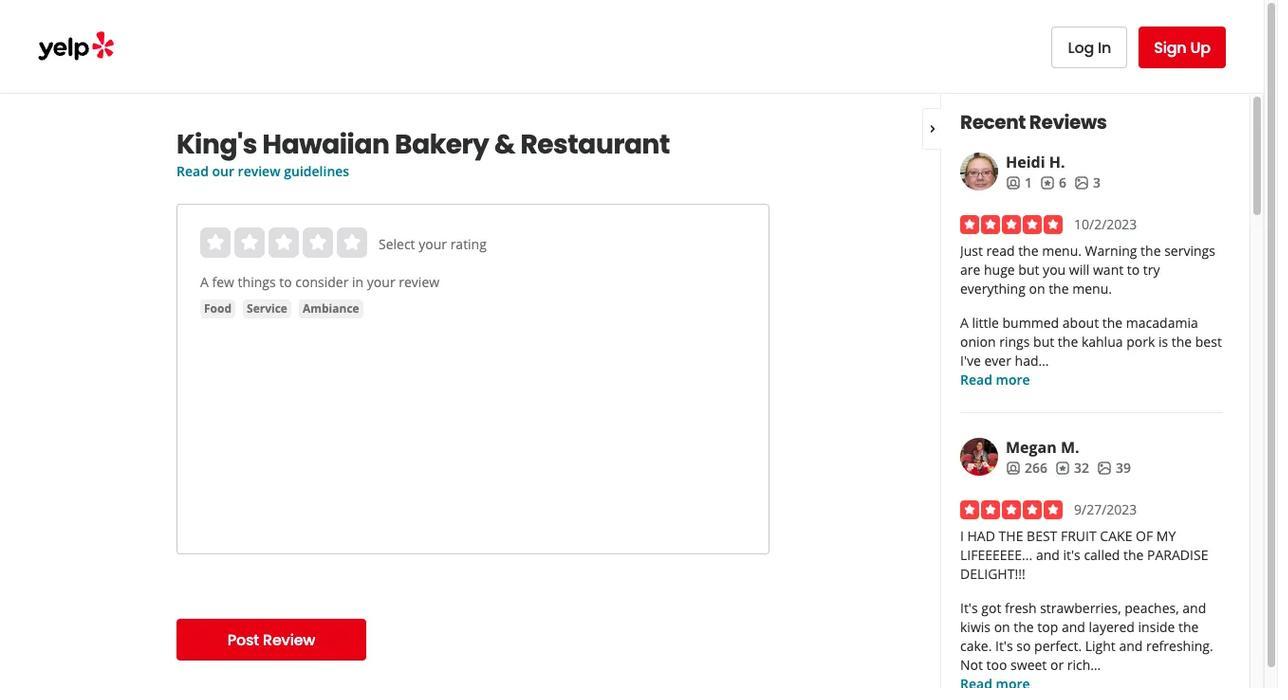 Task type: locate. For each thing, give the bounding box(es) containing it.
king's hawaiian bakery & restaurant link
[[176, 126, 769, 163]]

consider
[[295, 273, 349, 291]]

not
[[960, 657, 983, 675]]

1 vertical spatial reviews element
[[1055, 459, 1089, 478]]

layered
[[1089, 619, 1135, 637]]

1 horizontal spatial a
[[960, 314, 969, 332]]

266
[[1025, 459, 1047, 477]]

up
[[1190, 37, 1211, 58]]

&
[[494, 126, 515, 163]]

0 horizontal spatial to
[[279, 273, 292, 291]]

post review
[[227, 630, 315, 651]]

16 photos v2 image left 39
[[1097, 461, 1112, 476]]

but inside a little bummed about the macadamia onion rings but the kahlua pork is the best i've ever had…
[[1033, 333, 1054, 351]]

read more button
[[960, 371, 1030, 390]]

0 vertical spatial it's
[[960, 600, 978, 618]]

read left our
[[176, 162, 209, 180]]

1 vertical spatial 16 photos v2 image
[[1097, 461, 1112, 476]]

1 vertical spatial but
[[1033, 333, 1054, 351]]

a left few
[[200, 273, 209, 291]]

16 review v2 image for m.
[[1055, 461, 1070, 476]]

it's up kiwis
[[960, 600, 978, 618]]

reviews element
[[1040, 174, 1066, 193], [1055, 459, 1089, 478]]

review inside king's hawaiian bakery & restaurant read our review guidelines
[[238, 162, 280, 180]]

to inside just read the menu. warning the servings are huge but you will want to try everything on the menu.
[[1127, 261, 1140, 279]]

0 vertical spatial but
[[1018, 261, 1039, 279]]

had…
[[1015, 352, 1049, 370]]

ever
[[984, 352, 1011, 370]]

menu. up you
[[1042, 242, 1082, 260]]

16 photos v2 image
[[1074, 175, 1089, 191], [1097, 461, 1112, 476]]

32
[[1074, 459, 1089, 477]]

0 vertical spatial a
[[200, 273, 209, 291]]

1 horizontal spatial review
[[399, 273, 439, 291]]

to right things
[[279, 273, 292, 291]]

post review button
[[176, 620, 366, 661]]

1 friends element from the top
[[1006, 174, 1032, 193]]

1 vertical spatial a
[[960, 314, 969, 332]]

rating
[[450, 235, 487, 253]]

1 horizontal spatial 16 photos v2 image
[[1097, 461, 1112, 476]]

lifeeeeee...
[[960, 547, 1033, 565]]

5 star rating image up read in the top right of the page
[[960, 215, 1063, 234]]

friends element for megan m.
[[1006, 459, 1047, 478]]

0 vertical spatial 16 review v2 image
[[1040, 175, 1055, 191]]

1 vertical spatial it's
[[995, 638, 1013, 656]]

our
[[212, 162, 234, 180]]

the
[[1018, 242, 1039, 260], [1141, 242, 1161, 260], [1049, 280, 1069, 298], [1102, 314, 1123, 332], [1058, 333, 1078, 351], [1172, 333, 1192, 351], [1123, 547, 1144, 565], [1014, 619, 1034, 637], [1178, 619, 1199, 637]]

to left the try
[[1127, 261, 1140, 279]]

and inside i had the best fruit cake of my lifeeeeee... and it's called the paradise delight!!!
[[1036, 547, 1060, 565]]

on down got
[[994, 619, 1010, 637]]

16 review v2 image
[[1040, 175, 1055, 191], [1055, 461, 1070, 476]]

16 friends v2 image
[[1006, 175, 1021, 191]]

photo of heidi h. image
[[960, 153, 998, 191]]

select your rating
[[379, 235, 487, 253]]

or
[[1050, 657, 1064, 675]]

friends element down megan
[[1006, 459, 1047, 478]]

16 review v2 image left 6
[[1040, 175, 1055, 191]]

on inside it's got fresh strawberries, peaches, and kiwis on the top and layered inside the cake. it's so perfect. light and refreshing. not too sweet or rich…
[[994, 619, 1010, 637]]

1 vertical spatial 16 review v2 image
[[1055, 461, 1070, 476]]

the up the try
[[1141, 242, 1161, 260]]

friends element containing 266
[[1006, 459, 1047, 478]]

reviews element containing 32
[[1055, 459, 1089, 478]]

1 5 star rating image from the top
[[960, 215, 1063, 234]]

and up refreshing. in the bottom of the page
[[1182, 600, 1206, 618]]

review down "select your rating"
[[399, 273, 439, 291]]

0 horizontal spatial it's
[[960, 600, 978, 618]]

rich…
[[1067, 657, 1101, 675]]

friends element down heidi in the right of the page
[[1006, 174, 1032, 193]]

the down you
[[1049, 280, 1069, 298]]

but
[[1018, 261, 1039, 279], [1033, 333, 1054, 351]]

1 horizontal spatial to
[[1127, 261, 1140, 279]]

read our review guidelines link
[[176, 162, 349, 180]]

a
[[200, 273, 209, 291], [960, 314, 969, 332]]

0 vertical spatial friends element
[[1006, 174, 1032, 193]]

and
[[1036, 547, 1060, 565], [1182, 600, 1206, 618], [1062, 619, 1085, 637], [1119, 638, 1143, 656]]

on down you
[[1029, 280, 1045, 298]]

friends element for heidi h.
[[1006, 174, 1032, 193]]

sign up
[[1154, 37, 1211, 58]]

a little bummed about the macadamia onion rings but the kahlua pork is the best i've ever had…
[[960, 314, 1222, 370]]

best
[[1027, 528, 1057, 546]]

read
[[176, 162, 209, 180], [960, 371, 992, 389]]

reviews element containing 6
[[1040, 174, 1066, 193]]

None radio
[[200, 228, 231, 258], [337, 228, 367, 258], [200, 228, 231, 258], [337, 228, 367, 258]]

menu. down will
[[1072, 280, 1112, 298]]

None radio
[[234, 228, 265, 258], [269, 228, 299, 258], [303, 228, 333, 258], [234, 228, 265, 258], [269, 228, 299, 258], [303, 228, 333, 258]]

read down i've
[[960, 371, 992, 389]]

guidelines
[[284, 162, 349, 180]]

things
[[238, 273, 276, 291]]

m.
[[1061, 437, 1079, 458]]

16 photos v2 image for megan m.
[[1097, 461, 1112, 476]]

your
[[419, 235, 447, 253], [367, 273, 395, 291]]

it's
[[960, 600, 978, 618], [995, 638, 1013, 656]]

menu.
[[1042, 242, 1082, 260], [1072, 280, 1112, 298]]

1 vertical spatial friends element
[[1006, 459, 1047, 478]]

photos element containing 39
[[1097, 459, 1131, 478]]

photos element
[[1074, 174, 1101, 193], [1097, 459, 1131, 478]]

called
[[1084, 547, 1120, 565]]

and down best in the bottom right of the page
[[1036, 547, 1060, 565]]

0 vertical spatial review
[[238, 162, 280, 180]]

photos element right 6
[[1074, 174, 1101, 193]]

16 photos v2 image for heidi h.
[[1074, 175, 1089, 191]]

1 vertical spatial on
[[994, 619, 1010, 637]]

1 vertical spatial review
[[399, 273, 439, 291]]

on
[[1029, 280, 1045, 298], [994, 619, 1010, 637]]

16 photos v2 image left 3
[[1074, 175, 1089, 191]]

warning
[[1085, 242, 1137, 260]]

log
[[1068, 37, 1094, 58]]

a for a little bummed about the macadamia onion rings but the kahlua pork is the best i've ever had…
[[960, 314, 969, 332]]

1 vertical spatial photos element
[[1097, 459, 1131, 478]]

0 horizontal spatial read
[[176, 162, 209, 180]]

0 vertical spatial on
[[1029, 280, 1045, 298]]

read inside king's hawaiian bakery & restaurant read our review guidelines
[[176, 162, 209, 180]]

rings
[[999, 333, 1030, 351]]

9/27/2023
[[1074, 501, 1137, 519]]

0 horizontal spatial review
[[238, 162, 280, 180]]

1 vertical spatial 5 star rating image
[[960, 501, 1063, 520]]

0 vertical spatial read
[[176, 162, 209, 180]]

recent reviews
[[960, 109, 1107, 136]]

16 review v2 image for h.
[[1040, 175, 1055, 191]]

16 review v2 image left 32
[[1055, 461, 1070, 476]]

0 vertical spatial reviews element
[[1040, 174, 1066, 193]]

but left you
[[1018, 261, 1039, 279]]

read more
[[960, 371, 1030, 389]]

a inside a little bummed about the macadamia onion rings but the kahlua pork is the best i've ever had…
[[960, 314, 969, 332]]

it's got fresh strawberries, peaches, and kiwis on the top and layered inside the cake. it's so perfect. light and refreshing. not too sweet or rich…
[[960, 600, 1213, 675]]

reviews element down h.
[[1040, 174, 1066, 193]]

review
[[238, 162, 280, 180], [399, 273, 439, 291]]

friends element
[[1006, 174, 1032, 193], [1006, 459, 1047, 478]]

to
[[1127, 261, 1140, 279], [279, 273, 292, 291]]

photos element containing 3
[[1074, 174, 1101, 193]]

0 vertical spatial photos element
[[1074, 174, 1101, 193]]

h.
[[1049, 152, 1065, 173]]

0 vertical spatial 16 photos v2 image
[[1074, 175, 1089, 191]]

1 horizontal spatial on
[[1029, 280, 1045, 298]]

the down of
[[1123, 547, 1144, 565]]

0 horizontal spatial on
[[994, 619, 1010, 637]]

2 5 star rating image from the top
[[960, 501, 1063, 520]]

so
[[1016, 638, 1031, 656]]

1 horizontal spatial read
[[960, 371, 992, 389]]

reviews element down m.
[[1055, 459, 1089, 478]]

0 vertical spatial your
[[419, 235, 447, 253]]

strawberries,
[[1040, 600, 1121, 618]]

macadamia
[[1126, 314, 1198, 332]]

just
[[960, 242, 983, 260]]

just read the menu. warning the servings are huge but you will want to try everything on the menu.
[[960, 242, 1215, 298]]

a left little
[[960, 314, 969, 332]]

more
[[996, 371, 1030, 389]]

0 horizontal spatial a
[[200, 273, 209, 291]]

cake.
[[960, 638, 992, 656]]

the up kahlua
[[1102, 314, 1123, 332]]

review right our
[[238, 162, 280, 180]]

1 vertical spatial read
[[960, 371, 992, 389]]

little
[[972, 314, 999, 332]]

5 star rating image
[[960, 215, 1063, 234], [960, 501, 1063, 520]]

photos element right 32
[[1097, 459, 1131, 478]]

5 star rating image up the
[[960, 501, 1063, 520]]

and down strawberries,
[[1062, 619, 1085, 637]]

but inside just read the menu. warning the servings are huge but you will want to try everything on the menu.
[[1018, 261, 1039, 279]]

light
[[1085, 638, 1116, 656]]

friends element containing 1
[[1006, 174, 1032, 193]]

and down layered
[[1119, 638, 1143, 656]]

0 horizontal spatial your
[[367, 273, 395, 291]]

it's left "so" on the right
[[995, 638, 1013, 656]]

megan
[[1006, 437, 1057, 458]]

inside
[[1138, 619, 1175, 637]]

the right the is
[[1172, 333, 1192, 351]]

your right in
[[367, 273, 395, 291]]

but up had…
[[1033, 333, 1054, 351]]

the up "so" on the right
[[1014, 619, 1034, 637]]

sign up button
[[1139, 27, 1226, 68]]

close sidebar icon image
[[925, 121, 940, 136], [925, 121, 940, 136]]

photo of megan m. image
[[960, 438, 998, 476]]

the
[[999, 528, 1023, 546]]

your left rating
[[419, 235, 447, 253]]

in
[[352, 273, 364, 291]]

1 vertical spatial your
[[367, 273, 395, 291]]

0 horizontal spatial 16 photos v2 image
[[1074, 175, 1089, 191]]

you
[[1043, 261, 1066, 279]]

2 friends element from the top
[[1006, 459, 1047, 478]]

0 vertical spatial 5 star rating image
[[960, 215, 1063, 234]]

1 horizontal spatial your
[[419, 235, 447, 253]]

fresh
[[1005, 600, 1037, 618]]



Task type: vqa. For each thing, say whether or not it's contained in the screenshot.
the bummed
yes



Task type: describe. For each thing, give the bounding box(es) containing it.
everything
[[960, 280, 1026, 298]]

photos element for heidi h.
[[1074, 174, 1101, 193]]

on inside just read the menu. warning the servings are huge but you will want to try everything on the menu.
[[1029, 280, 1045, 298]]

5 star rating image for heidi h.
[[960, 215, 1063, 234]]

sweet
[[1011, 657, 1047, 675]]

recent
[[960, 109, 1026, 136]]

megan m.
[[1006, 437, 1079, 458]]

are
[[960, 261, 980, 279]]

got
[[981, 600, 1001, 618]]

rating element
[[200, 228, 367, 258]]

6
[[1059, 174, 1066, 192]]

reviews
[[1029, 109, 1107, 136]]

perfect.
[[1034, 638, 1082, 656]]

read inside dropdown button
[[960, 371, 992, 389]]

reviews element for h.
[[1040, 174, 1066, 193]]

16 friends v2 image
[[1006, 461, 1021, 476]]

fruit
[[1061, 528, 1097, 546]]

hawaiian
[[262, 126, 390, 163]]

bummed
[[1002, 314, 1059, 332]]

i've
[[960, 352, 981, 370]]

servings
[[1164, 242, 1215, 260]]

1 vertical spatial menu.
[[1072, 280, 1112, 298]]

too
[[986, 657, 1007, 675]]

review for few
[[399, 273, 439, 291]]

kiwis
[[960, 619, 991, 637]]

log in button
[[1052, 27, 1127, 68]]

39
[[1116, 459, 1131, 477]]

top
[[1037, 619, 1058, 637]]

is
[[1158, 333, 1168, 351]]

heidi h.
[[1006, 152, 1065, 173]]

refreshing.
[[1146, 638, 1213, 656]]

a for a few things to consider in your review
[[200, 273, 209, 291]]

select
[[379, 235, 415, 253]]

i
[[960, 528, 964, 546]]

food
[[204, 301, 232, 317]]

10/2/2023
[[1074, 215, 1137, 233]]

kahlua
[[1082, 333, 1123, 351]]

read
[[986, 242, 1015, 260]]

5 star rating image for megan m.
[[960, 501, 1063, 520]]

post
[[227, 630, 259, 651]]

paradise
[[1147, 547, 1208, 565]]

huge
[[984, 261, 1015, 279]]

the up refreshing. in the bottom of the page
[[1178, 619, 1199, 637]]

the down about
[[1058, 333, 1078, 351]]

of
[[1136, 528, 1153, 546]]

sign
[[1154, 37, 1187, 58]]

reviews element for m.
[[1055, 459, 1089, 478]]

log in
[[1068, 37, 1111, 58]]

0 vertical spatial menu.
[[1042, 242, 1082, 260]]

about
[[1062, 314, 1099, 332]]

restaurant
[[520, 126, 670, 163]]

delight!!!
[[960, 565, 1025, 584]]

peaches,
[[1125, 600, 1179, 618]]

it's
[[1063, 547, 1080, 565]]

heidi
[[1006, 152, 1045, 173]]

1
[[1025, 174, 1032, 192]]

will
[[1069, 261, 1090, 279]]

king's
[[176, 126, 257, 163]]

bakery
[[395, 126, 489, 163]]

in
[[1098, 37, 1111, 58]]

a few things to consider in your review
[[200, 273, 439, 291]]

photos element for megan m.
[[1097, 459, 1131, 478]]

3
[[1093, 174, 1101, 192]]

review
[[263, 630, 315, 651]]

service
[[247, 301, 287, 317]]

king's hawaiian bakery & restaurant read our review guidelines
[[176, 126, 670, 180]]

review for hawaiian
[[238, 162, 280, 180]]

i had the best fruit cake of my lifeeeeee... and it's called the paradise delight!!!
[[960, 528, 1208, 584]]

want
[[1093, 261, 1124, 279]]

few
[[212, 273, 234, 291]]

had
[[967, 528, 995, 546]]

try
[[1143, 261, 1160, 279]]

the right read in the top right of the page
[[1018, 242, 1039, 260]]

the inside i had the best fruit cake of my lifeeeeee... and it's called the paradise delight!!!
[[1123, 547, 1144, 565]]

ambiance
[[303, 301, 359, 317]]

1 horizontal spatial it's
[[995, 638, 1013, 656]]

best
[[1195, 333, 1222, 351]]



